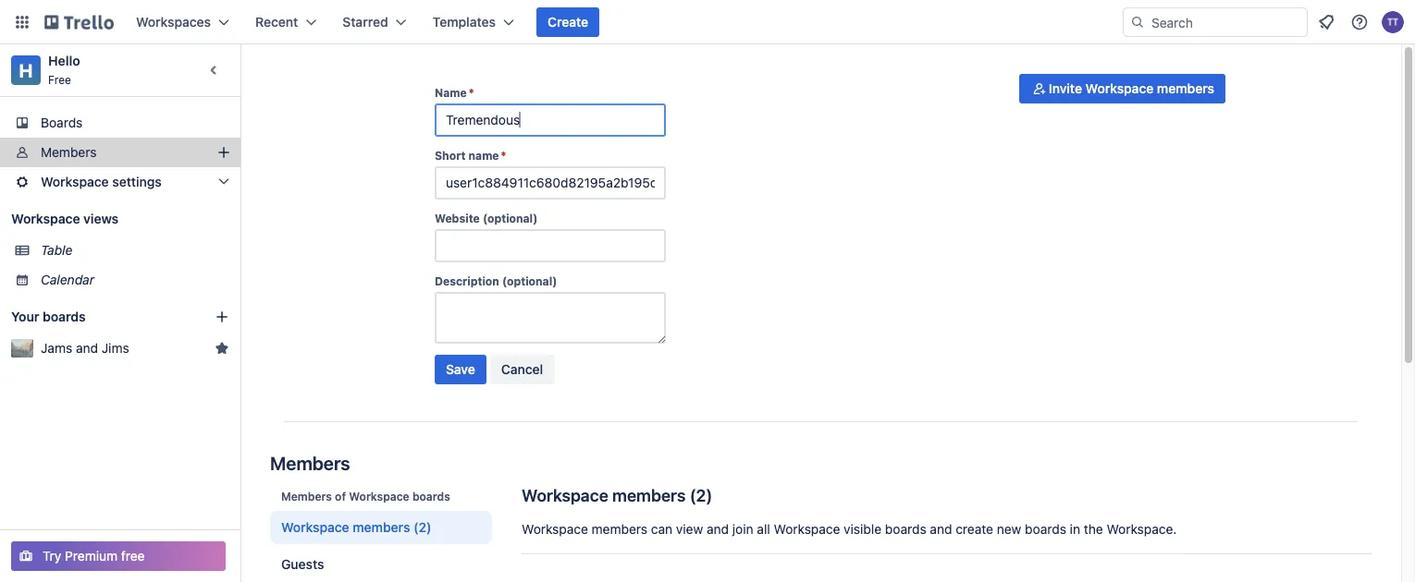 Task type: locate. For each thing, give the bounding box(es) containing it.
0 notifications image
[[1315, 11, 1338, 33]]

2
[[696, 486, 706, 506]]

None text field
[[435, 104, 666, 137], [435, 167, 666, 200], [435, 292, 666, 344], [435, 104, 666, 137], [435, 167, 666, 200], [435, 292, 666, 344]]

description
[[435, 275, 499, 288]]

starred icon image
[[215, 341, 229, 356]]

workspaces button
[[125, 7, 241, 37]]

1 vertical spatial workspace members
[[281, 520, 410, 536]]

(optional) right description
[[502, 275, 557, 288]]

try premium free
[[43, 549, 145, 564]]

try premium free button
[[11, 542, 226, 572]]

create button
[[537, 7, 600, 37]]

(optional) right website
[[483, 212, 538, 225]]

members
[[41, 145, 97, 160], [270, 452, 350, 474], [281, 490, 332, 503]]

boards link
[[0, 108, 241, 138]]

0 vertical spatial members
[[41, 145, 97, 160]]

members up of
[[270, 452, 350, 474]]

save
[[446, 362, 475, 377]]

boards
[[41, 115, 83, 130]]

templates
[[433, 14, 496, 30]]

workspace members down of
[[281, 520, 410, 536]]

cancel button
[[490, 355, 554, 385]]

1 vertical spatial members
[[270, 452, 350, 474]]

search image
[[1130, 15, 1145, 30]]

boards
[[43, 309, 86, 325], [412, 490, 450, 503], [885, 522, 927, 537], [1025, 522, 1067, 537]]

0 vertical spatial *
[[469, 86, 474, 99]]

workspace inside popup button
[[41, 174, 109, 190]]

*
[[469, 86, 474, 99], [501, 149, 506, 162]]

view
[[676, 522, 703, 537]]

and left jims
[[76, 341, 98, 356]]

calendar
[[41, 272, 94, 288]]

jams and jims
[[41, 341, 129, 356]]

organizationdetailform element
[[435, 85, 666, 392]]

workspace inside button
[[1086, 81, 1154, 96]]

members
[[1157, 81, 1215, 96], [612, 486, 686, 506], [353, 520, 410, 536], [592, 522, 648, 537]]

and left create
[[930, 522, 952, 537]]

1 horizontal spatial *
[[501, 149, 506, 162]]

1 vertical spatial (optional)
[[502, 275, 557, 288]]

and left join at the bottom of the page
[[707, 522, 729, 537]]

hello link
[[48, 53, 80, 68]]

(2)
[[414, 520, 431, 536]]

1 vertical spatial *
[[501, 149, 506, 162]]

workspaces
[[136, 14, 211, 30]]

recent button
[[244, 7, 328, 37]]

the
[[1084, 522, 1103, 537]]

and
[[76, 341, 98, 356], [707, 522, 729, 537], [930, 522, 952, 537]]

views
[[83, 211, 118, 227]]

invite workspace members
[[1049, 81, 1215, 96]]

workspace settings
[[41, 174, 162, 190]]

starred
[[343, 14, 388, 30]]

workspace members
[[522, 486, 686, 506], [281, 520, 410, 536]]

h
[[19, 59, 33, 81]]

short name *
[[435, 149, 506, 162]]

workspace.
[[1107, 522, 1177, 537]]

boards left the in
[[1025, 522, 1067, 537]]

calendar link
[[41, 271, 229, 290]]

workspace members up can
[[522, 486, 686, 506]]

settings
[[112, 174, 162, 190]]

table
[[41, 243, 73, 258]]

0 vertical spatial workspace members
[[522, 486, 686, 506]]

members down boards
[[41, 145, 97, 160]]

name
[[469, 149, 499, 162]]

0 vertical spatial (optional)
[[483, 212, 538, 225]]

workspace navigation collapse icon image
[[202, 57, 228, 83]]

members left of
[[281, 490, 332, 503]]

free
[[48, 73, 71, 86]]

None text field
[[435, 229, 666, 263]]

members down search field
[[1157, 81, 1215, 96]]

jams and jims link
[[41, 339, 207, 358]]

workspace settings button
[[0, 167, 241, 197]]

(optional)
[[483, 212, 538, 225], [502, 275, 557, 288]]

table link
[[41, 241, 229, 260]]

workspace
[[1086, 81, 1154, 96], [41, 174, 109, 190], [11, 211, 80, 227], [522, 486, 608, 506], [349, 490, 410, 503], [281, 520, 349, 536], [522, 522, 588, 537], [774, 522, 840, 537]]



Task type: vqa. For each thing, say whether or not it's contained in the screenshot.
workspace visible
no



Task type: describe. For each thing, give the bounding box(es) containing it.
jams
[[41, 341, 72, 356]]

terry turtle (terryturtle) image
[[1382, 11, 1404, 33]]

your boards with 1 items element
[[11, 306, 187, 328]]

your boards
[[11, 309, 86, 325]]

website (optional)
[[435, 212, 538, 225]]

0 horizontal spatial *
[[469, 86, 474, 99]]

hello
[[48, 53, 80, 68]]

free
[[121, 549, 145, 564]]

invite workspace members button
[[1019, 74, 1226, 104]]

short
[[435, 149, 466, 162]]

2 vertical spatial members
[[281, 490, 332, 503]]

name *
[[435, 86, 474, 99]]

Search field
[[1145, 8, 1307, 36]]

( 2 )
[[690, 486, 713, 506]]

members left can
[[592, 522, 648, 537]]

name
[[435, 86, 467, 99]]

primary element
[[0, 0, 1415, 44]]

hello free
[[48, 53, 80, 86]]

try
[[43, 549, 61, 564]]

0 horizontal spatial workspace members
[[281, 520, 410, 536]]

new
[[997, 522, 1022, 537]]

create
[[548, 14, 588, 30]]

of
[[335, 490, 346, 503]]

members down members of workspace boards
[[353, 520, 410, 536]]

templates button
[[422, 7, 525, 37]]

sm image
[[1030, 80, 1049, 98]]

boards right visible
[[885, 522, 927, 537]]

0 horizontal spatial and
[[76, 341, 98, 356]]

all
[[757, 522, 770, 537]]

cancel
[[501, 362, 543, 377]]

your
[[11, 309, 39, 325]]

premium
[[65, 549, 118, 564]]

h link
[[11, 56, 41, 85]]

members link
[[0, 138, 241, 167]]

open information menu image
[[1351, 13, 1369, 31]]

join
[[732, 522, 754, 537]]

recent
[[255, 14, 298, 30]]

(optional) for website (optional)
[[483, 212, 538, 225]]

boards up the (2)
[[412, 490, 450, 503]]

1 horizontal spatial and
[[707, 522, 729, 537]]

invite
[[1049, 81, 1082, 96]]

add board image
[[215, 310, 229, 325]]

create
[[956, 522, 994, 537]]

website
[[435, 212, 480, 225]]

visible
[[844, 522, 882, 537]]

back to home image
[[44, 7, 114, 37]]

2 horizontal spatial and
[[930, 522, 952, 537]]

boards up jams
[[43, 309, 86, 325]]

guests link
[[270, 549, 492, 582]]

save button
[[435, 355, 486, 385]]

members of workspace boards
[[281, 490, 450, 503]]

1 horizontal spatial workspace members
[[522, 486, 686, 506]]

starred button
[[331, 7, 418, 37]]

members inside the invite workspace members button
[[1157, 81, 1215, 96]]

(optional) for description (optional)
[[502, 275, 557, 288]]

(
[[690, 486, 696, 506]]

guests
[[281, 557, 324, 573]]

can
[[651, 522, 673, 537]]

)
[[706, 486, 713, 506]]

jims
[[102, 341, 129, 356]]

members up can
[[612, 486, 686, 506]]

in
[[1070, 522, 1080, 537]]

description (optional)
[[435, 275, 557, 288]]

workspace views
[[11, 211, 118, 227]]

workspace members can view and join all workspace visible boards and create new boards in the workspace.
[[522, 522, 1177, 537]]



